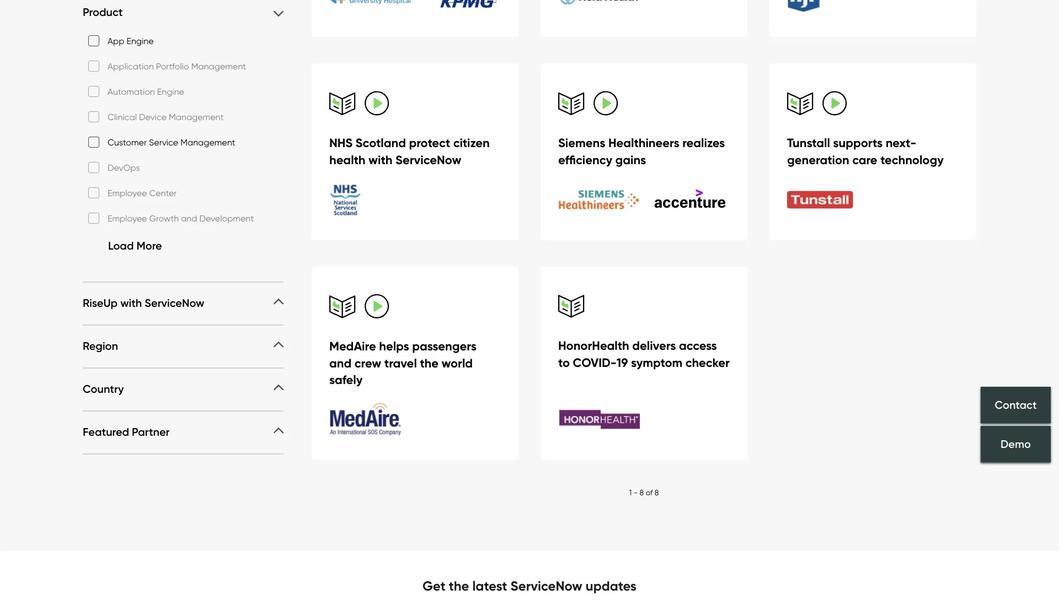 Task type: describe. For each thing, give the bounding box(es) containing it.
automation
[[108, 86, 155, 97]]

featured partner
[[83, 426, 170, 440]]

management for application portfolio management
[[191, 61, 246, 72]]

nhs scotland protect citizen health with servicenow
[[329, 136, 490, 168]]

device
[[139, 112, 167, 122]]

service
[[149, 137, 178, 148]]

travel
[[384, 356, 417, 371]]

reid health image
[[558, 0, 641, 14]]

hjf – servicenow – customer story image
[[787, 0, 870, 14]]

efficiency
[[558, 153, 612, 168]]

partner
[[132, 426, 170, 440]]

country
[[83, 383, 124, 397]]

tunstall
[[787, 136, 830, 151]]

medaire helps passengers and crew travel the world safely
[[329, 339, 477, 388]]

with inside popup button
[[120, 297, 142, 310]]

1 oslo university hospital image from the left
[[329, 0, 411, 14]]

medaire – servicenow – customer story image
[[329, 403, 412, 438]]

devops
[[108, 162, 140, 173]]

tunstall supports next- generation care technology
[[787, 136, 944, 168]]

employee growth and development option
[[88, 213, 99, 224]]

delivers
[[632, 338, 676, 354]]

access
[[679, 338, 717, 354]]

employee center option
[[88, 188, 99, 199]]

growth
[[149, 213, 179, 224]]

management for clinical device management
[[169, 112, 224, 122]]

devops option
[[88, 162, 99, 173]]

app engine
[[108, 35, 154, 46]]

get the latest servicenow updates
[[422, 578, 637, 595]]

clinical device management
[[108, 112, 224, 122]]

honorhealth
[[558, 338, 629, 354]]

featured partner button
[[83, 425, 283, 440]]

management for customer service management
[[180, 137, 235, 148]]

riseup with servicenow button
[[83, 296, 283, 311]]

employee center
[[108, 188, 177, 198]]

automation engine
[[108, 86, 184, 97]]

more
[[137, 239, 162, 253]]

generation
[[787, 153, 849, 168]]

1 siemens healthineers image from the left
[[558, 183, 640, 217]]

1 vertical spatial the
[[449, 578, 469, 595]]

1 - 8 of 8
[[629, 488, 659, 498]]

passengers
[[412, 339, 477, 354]]

region
[[83, 340, 118, 353]]

load more
[[108, 239, 162, 253]]

employee growth and development
[[108, 213, 254, 224]]

medaire
[[329, 339, 376, 354]]

tunstall – servicenow image
[[787, 183, 870, 217]]

honorhealth delivers access to covid-19 symptom checker
[[558, 338, 730, 371]]

customer
[[108, 137, 147, 148]]

center
[[149, 188, 177, 198]]

load more button
[[88, 237, 162, 256]]

customer service management option
[[88, 137, 99, 148]]

2 oslo university hospital image from the left
[[415, 0, 496, 14]]

2 8 from the left
[[655, 488, 659, 498]]

to
[[558, 355, 570, 371]]

covid-
[[573, 355, 617, 371]]

latest
[[472, 578, 507, 595]]

product button
[[83, 5, 283, 19]]

-
[[634, 488, 638, 498]]

development
[[199, 213, 254, 224]]

crew
[[355, 356, 381, 371]]



Task type: vqa. For each thing, say whether or not it's contained in the screenshot.
'MEDAIRE HELPS PASSENGERS AND CREW TRAVEL THE WORLD SAFELY'
yes



Task type: locate. For each thing, give the bounding box(es) containing it.
product
[[83, 5, 123, 19]]

nhs
[[329, 136, 352, 151]]

the down passengers
[[420, 356, 439, 371]]

of
[[646, 488, 653, 498]]

helps
[[379, 339, 409, 354]]

checker
[[685, 355, 730, 371]]

employee
[[108, 188, 147, 198], [108, 213, 147, 224]]

0 horizontal spatial with
[[120, 297, 142, 310]]

1
[[629, 488, 632, 498]]

application portfolio management
[[108, 61, 246, 72]]

customer service management
[[108, 137, 235, 148]]

0 horizontal spatial servicenow
[[145, 297, 204, 310]]

0 vertical spatial employee
[[108, 188, 147, 198]]

nhs scotland – servicenow – customer story image
[[329, 183, 412, 217]]

health
[[329, 153, 365, 168]]

0 vertical spatial the
[[420, 356, 439, 371]]

1 vertical spatial and
[[329, 356, 351, 371]]

country button
[[83, 382, 283, 397]]

engine down portfolio
[[157, 86, 184, 97]]

1 horizontal spatial engine
[[157, 86, 184, 97]]

and
[[181, 213, 197, 224], [329, 356, 351, 371]]

automation engine option
[[88, 86, 99, 97]]

management
[[191, 61, 246, 72], [169, 112, 224, 122], [180, 137, 235, 148]]

app engine option
[[88, 35, 99, 47]]

0 horizontal spatial engine
[[127, 35, 154, 46]]

application portfolio management option
[[88, 61, 99, 72]]

management up customer service management
[[169, 112, 224, 122]]

1 horizontal spatial the
[[449, 578, 469, 595]]

2 employee from the top
[[108, 213, 147, 224]]

servicenow
[[395, 153, 461, 168], [145, 297, 204, 310], [510, 578, 582, 595]]

19
[[617, 355, 628, 371]]

engine right app
[[127, 35, 154, 46]]

protect
[[409, 136, 450, 151]]

management right portfolio
[[191, 61, 246, 72]]

engine
[[127, 35, 154, 46], [157, 86, 184, 97]]

employee for employee center
[[108, 188, 147, 198]]

and right the growth
[[181, 213, 197, 224]]

care
[[852, 153, 877, 168]]

0 vertical spatial servicenow
[[395, 153, 461, 168]]

with down scotland
[[368, 153, 392, 168]]

featured
[[83, 426, 129, 440]]

oslo university hospital image
[[329, 0, 411, 14], [415, 0, 496, 14]]

0 vertical spatial engine
[[127, 35, 154, 46]]

healthineers
[[608, 136, 679, 151]]

symptom
[[631, 355, 682, 371]]

the right get
[[449, 578, 469, 595]]

clinical device management option
[[88, 112, 99, 123]]

load
[[108, 239, 134, 253]]

riseup with servicenow
[[83, 297, 204, 310]]

engine for automation engine
[[157, 86, 184, 97]]

8 right "of"
[[655, 488, 659, 498]]

servicenow inside popup button
[[145, 297, 204, 310]]

honorhealth - covid-19 customer stories - servicenow image
[[558, 403, 641, 438]]

updates
[[586, 578, 637, 595]]

and up safely
[[329, 356, 351, 371]]

1 employee from the top
[[108, 188, 147, 198]]

management right service
[[180, 137, 235, 148]]

application
[[108, 61, 154, 72]]

employee up load more button at the top of the page
[[108, 213, 147, 224]]

1 horizontal spatial siemens healthineers image
[[644, 183, 725, 217]]

citizen
[[453, 136, 490, 151]]

with inside nhs scotland protect citizen health with servicenow
[[368, 153, 392, 168]]

siemens healthineers realizes efficiency gains
[[558, 136, 725, 168]]

siemens
[[558, 136, 605, 151]]

realizes
[[682, 136, 725, 151]]

1 vertical spatial management
[[169, 112, 224, 122]]

0 horizontal spatial 8
[[640, 488, 644, 498]]

0 horizontal spatial the
[[420, 356, 439, 371]]

1 horizontal spatial and
[[329, 356, 351, 371]]

2 siemens healthineers image from the left
[[644, 183, 725, 217]]

0 vertical spatial with
[[368, 153, 392, 168]]

0 vertical spatial and
[[181, 213, 197, 224]]

0 horizontal spatial and
[[181, 213, 197, 224]]

supports
[[833, 136, 883, 151]]

next-
[[886, 136, 916, 151]]

0 horizontal spatial oslo university hospital image
[[329, 0, 411, 14]]

8
[[640, 488, 644, 498], [655, 488, 659, 498]]

1 horizontal spatial oslo university hospital image
[[415, 0, 496, 14]]

app
[[108, 35, 124, 46]]

and inside medaire helps passengers and crew travel the world safely
[[329, 356, 351, 371]]

1 vertical spatial employee
[[108, 213, 147, 224]]

clinical
[[108, 112, 137, 122]]

riseup
[[83, 297, 118, 310]]

2 vertical spatial servicenow
[[510, 578, 582, 595]]

safely
[[329, 373, 363, 388]]

gains
[[615, 153, 646, 168]]

with
[[368, 153, 392, 168], [120, 297, 142, 310]]

1 vertical spatial engine
[[157, 86, 184, 97]]

portfolio
[[156, 61, 189, 72]]

8 right - at right
[[640, 488, 644, 498]]

employee down devops
[[108, 188, 147, 198]]

0 horizontal spatial siemens healthineers image
[[558, 183, 640, 217]]

scotland
[[355, 136, 406, 151]]

1 horizontal spatial servicenow
[[395, 153, 461, 168]]

2 vertical spatial management
[[180, 137, 235, 148]]

1 8 from the left
[[640, 488, 644, 498]]

engine for app engine
[[127, 35, 154, 46]]

2 horizontal spatial servicenow
[[510, 578, 582, 595]]

0 vertical spatial management
[[191, 61, 246, 72]]

servicenow inside nhs scotland protect citizen health with servicenow
[[395, 153, 461, 168]]

region button
[[83, 339, 283, 354]]

1 horizontal spatial with
[[368, 153, 392, 168]]

1 vertical spatial with
[[120, 297, 142, 310]]

employee for employee growth and development
[[108, 213, 147, 224]]

1 vertical spatial servicenow
[[145, 297, 204, 310]]

siemens healthineers image
[[558, 183, 640, 217], [644, 183, 725, 217]]

with right riseup
[[120, 297, 142, 310]]

1 horizontal spatial 8
[[655, 488, 659, 498]]

the
[[420, 356, 439, 371], [449, 578, 469, 595]]

the inside medaire helps passengers and crew travel the world safely
[[420, 356, 439, 371]]

world
[[442, 356, 473, 371]]

get
[[422, 578, 445, 595]]

technology
[[880, 153, 944, 168]]



